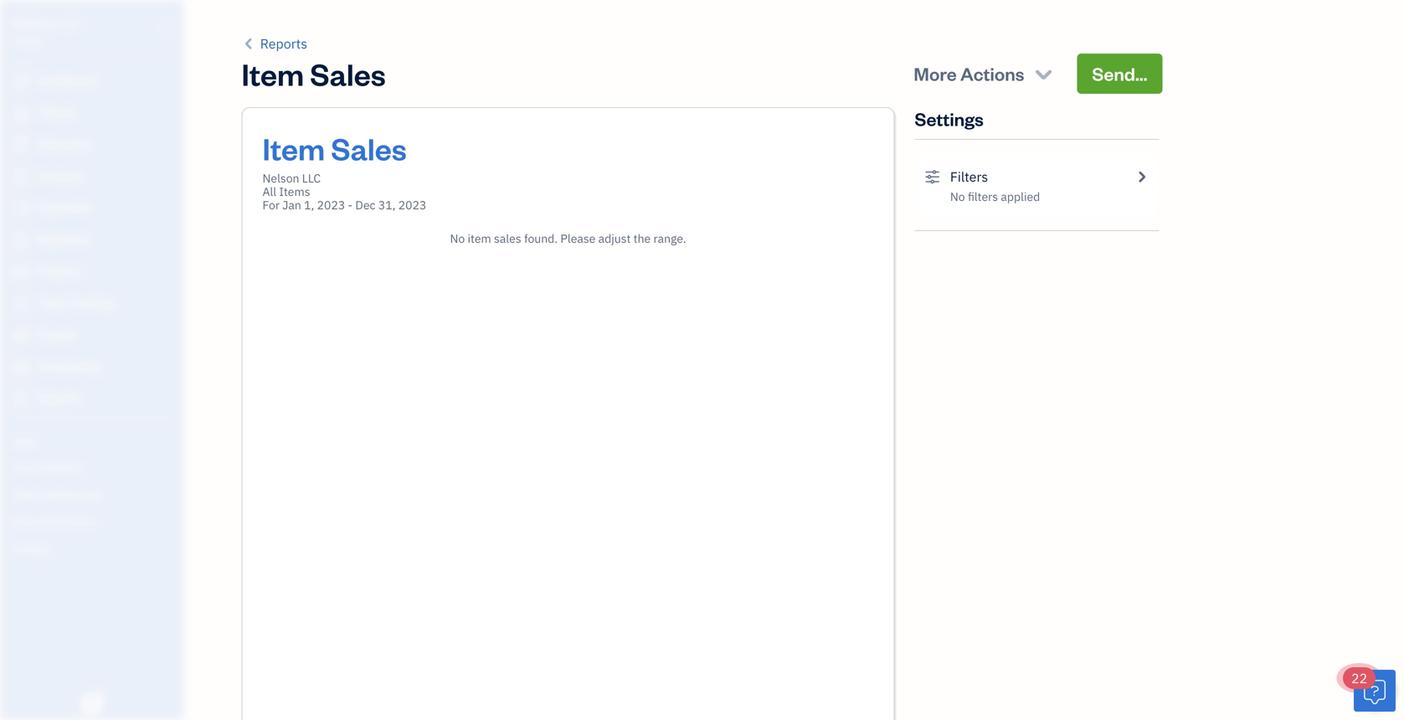 Task type: describe. For each thing, give the bounding box(es) containing it.
for
[[263, 197, 280, 213]]

sales
[[494, 231, 522, 246]]

reports
[[260, 35, 307, 52]]

dec
[[356, 197, 376, 213]]

more actions
[[914, 62, 1025, 85]]

item
[[468, 231, 492, 246]]

all
[[263, 184, 276, 199]]

report image
[[11, 391, 31, 408]]

filters
[[951, 168, 989, 186]]

range.
[[654, 231, 687, 246]]

22
[[1352, 670, 1368, 687]]

chevronleft image
[[242, 34, 257, 54]]

invoice image
[[11, 168, 31, 185]]

applied
[[1001, 189, 1041, 204]]

-
[[348, 197, 353, 213]]

nelson inside the nelson llc owner
[[13, 15, 56, 32]]

llc inside the nelson llc owner
[[59, 15, 81, 32]]

chart image
[[11, 359, 31, 376]]

items
[[279, 184, 310, 199]]

chevrondown image
[[1033, 62, 1056, 85]]

found.
[[524, 231, 558, 246]]

owner
[[13, 34, 44, 47]]

item sales nelson llc all items for jan 1, 2023 - dec 31, 2023
[[263, 128, 427, 213]]

item for item sales nelson llc all items for jan 1, 2023 - dec 31, 2023
[[263, 128, 325, 168]]

items and services image
[[13, 488, 179, 501]]

sales for item sales nelson llc all items for jan 1, 2023 - dec 31, 2023
[[331, 128, 407, 168]]

no filters applied
[[951, 189, 1041, 204]]

actions
[[961, 62, 1025, 85]]

more actions button
[[899, 54, 1071, 94]]

estimate image
[[11, 137, 31, 153]]

no item sales found. please adjust the range.
[[450, 231, 687, 246]]

more
[[914, 62, 957, 85]]

bank connections image
[[13, 514, 179, 528]]

1,
[[304, 197, 314, 213]]

payment image
[[11, 200, 31, 217]]

please
[[561, 231, 596, 246]]

settings image
[[13, 541, 179, 555]]

timer image
[[11, 296, 31, 312]]



Task type: locate. For each thing, give the bounding box(es) containing it.
item sales
[[242, 54, 386, 93]]

1 vertical spatial no
[[450, 231, 465, 246]]

expense image
[[11, 232, 31, 249]]

no for no filters applied
[[951, 189, 966, 204]]

no for no item sales found. please adjust the range.
[[450, 231, 465, 246]]

0 vertical spatial no
[[951, 189, 966, 204]]

0 horizontal spatial 2023
[[317, 197, 345, 213]]

0 vertical spatial sales
[[310, 54, 386, 93]]

freshbooks image
[[79, 694, 106, 714]]

2023 right 31,
[[399, 197, 427, 213]]

item down reports
[[242, 54, 304, 93]]

item
[[242, 54, 304, 93], [263, 128, 325, 168]]

apps image
[[13, 434, 179, 447]]

31,
[[379, 197, 396, 213]]

llc
[[59, 15, 81, 32], [302, 170, 321, 186]]

settings
[[915, 107, 984, 131]]

sales
[[310, 54, 386, 93], [331, 128, 407, 168]]

no
[[951, 189, 966, 204], [450, 231, 465, 246]]

nelson up 'for'
[[263, 170, 299, 186]]

0 vertical spatial nelson
[[13, 15, 56, 32]]

resource center badge image
[[1355, 670, 1396, 712]]

settings image
[[925, 167, 941, 187]]

team members image
[[13, 461, 179, 474]]

sales up dec
[[331, 128, 407, 168]]

1 horizontal spatial llc
[[302, 170, 321, 186]]

project image
[[11, 264, 31, 281]]

1 horizontal spatial 2023
[[399, 197, 427, 213]]

0 vertical spatial llc
[[59, 15, 81, 32]]

0 vertical spatial item
[[242, 54, 304, 93]]

send…
[[1093, 62, 1148, 85]]

item inside item sales nelson llc all items for jan 1, 2023 - dec 31, 2023
[[263, 128, 325, 168]]

2023 left -
[[317, 197, 345, 213]]

2023
[[317, 197, 345, 213], [399, 197, 427, 213]]

1 horizontal spatial nelson
[[263, 170, 299, 186]]

jan
[[283, 197, 301, 213]]

nelson
[[13, 15, 56, 32], [263, 170, 299, 186]]

filters
[[968, 189, 999, 204]]

sales right reports button
[[310, 54, 386, 93]]

main element
[[0, 0, 226, 720]]

0 horizontal spatial nelson
[[13, 15, 56, 32]]

the
[[634, 231, 651, 246]]

nelson up the owner
[[13, 15, 56, 32]]

1 vertical spatial sales
[[331, 128, 407, 168]]

money image
[[11, 328, 31, 344]]

chevronright image
[[1134, 167, 1150, 187]]

send… button
[[1078, 54, 1163, 94]]

1 vertical spatial llc
[[302, 170, 321, 186]]

2 2023 from the left
[[399, 197, 427, 213]]

1 2023 from the left
[[317, 197, 345, 213]]

1 vertical spatial nelson
[[263, 170, 299, 186]]

adjust
[[599, 231, 631, 246]]

22 button
[[1344, 668, 1396, 712]]

0 horizontal spatial llc
[[59, 15, 81, 32]]

item for item sales
[[242, 54, 304, 93]]

no left 'item'
[[450, 231, 465, 246]]

sales for item sales
[[310, 54, 386, 93]]

nelson inside item sales nelson llc all items for jan 1, 2023 - dec 31, 2023
[[263, 170, 299, 186]]

1 vertical spatial item
[[263, 128, 325, 168]]

llc inside item sales nelson llc all items for jan 1, 2023 - dec 31, 2023
[[302, 170, 321, 186]]

reports button
[[242, 34, 307, 54]]

dashboard image
[[11, 73, 31, 90]]

sales inside item sales nelson llc all items for jan 1, 2023 - dec 31, 2023
[[331, 128, 407, 168]]

1 horizontal spatial no
[[951, 189, 966, 204]]

item up the items on the top
[[263, 128, 325, 168]]

no down filters
[[951, 189, 966, 204]]

nelson llc owner
[[13, 15, 81, 47]]

client image
[[11, 105, 31, 121]]

0 horizontal spatial no
[[450, 231, 465, 246]]



Task type: vqa. For each thing, say whether or not it's contained in the screenshot.
FRESHBOOKS icon
yes



